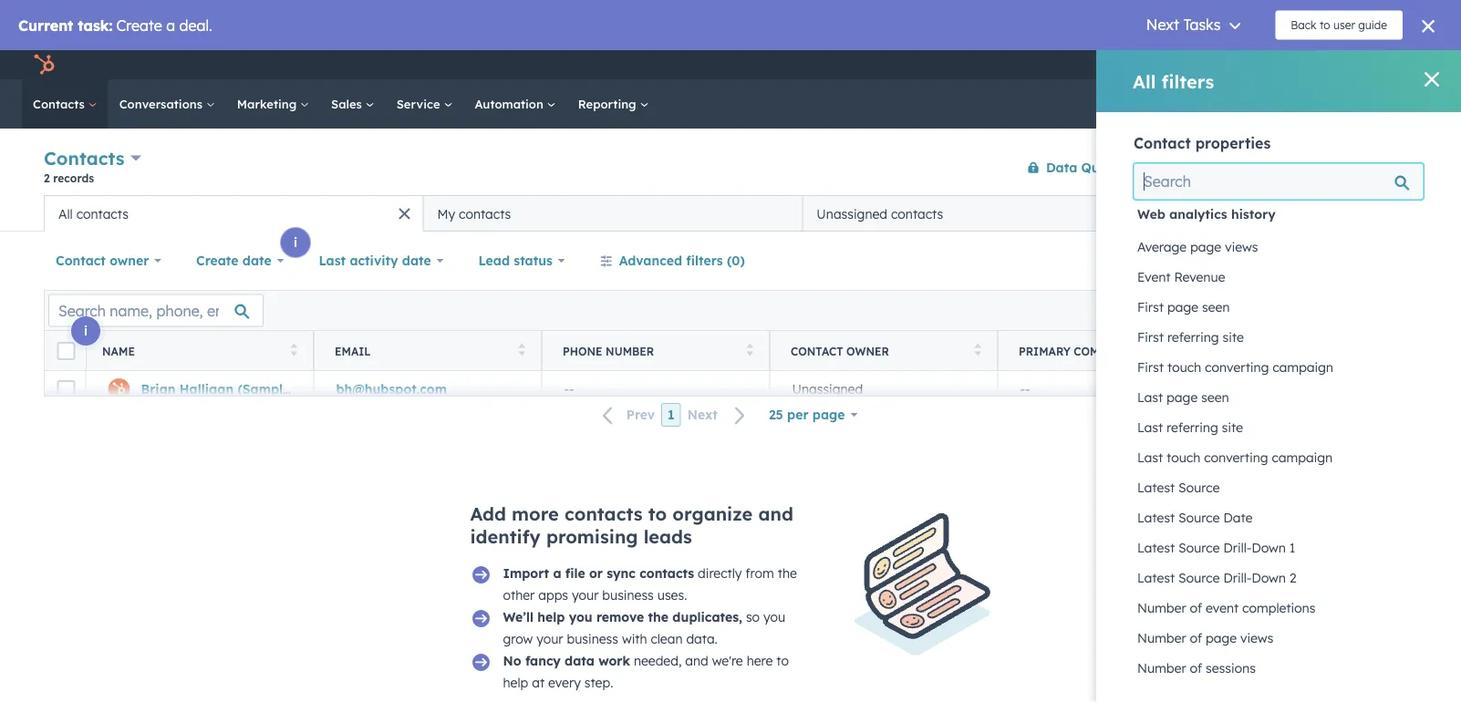 Task type: describe. For each thing, give the bounding box(es) containing it.
from
[[745, 566, 774, 581]]

latest for latest source drill-down 2
[[1137, 570, 1175, 586]]

1 date from the left
[[242, 253, 271, 269]]

1 horizontal spatial contact owner
[[791, 344, 889, 358]]

0 vertical spatial i button
[[1217, 168, 1246, 197]]

press to sort. image for phone number
[[747, 343, 753, 356]]

number of page views button
[[1134, 623, 1424, 654]]

1 horizontal spatial owner
[[846, 344, 889, 358]]

view
[[1250, 205, 1280, 221]]

last activity date (edt)
[[1247, 344, 1397, 358]]

owner inside popup button
[[110, 253, 149, 269]]

marketplaces button
[[1220, 50, 1259, 79]]

latest source
[[1137, 480, 1220, 496]]

business inside so you grow your business with clean data.
[[567, 631, 618, 647]]

data
[[565, 653, 595, 669]]

latest source drill-down 2 button
[[1134, 563, 1424, 593]]

every
[[548, 675, 581, 691]]

close image
[[1425, 72, 1439, 87]]

duplicates,
[[672, 609, 742, 625]]

contacts banner
[[44, 144, 1417, 195]]

last touch converting campaign
[[1137, 450, 1333, 466]]

(edt)
[[1367, 344, 1397, 358]]

lead status button
[[466, 243, 577, 279]]

last for last referring site
[[1137, 420, 1163, 436]]

you inside so you grow your business with clean data.
[[763, 609, 786, 625]]

all for all contacts
[[58, 206, 73, 222]]

all views link
[[1338, 195, 1417, 232]]

drill- for 1
[[1223, 540, 1252, 556]]

1 you from the left
[[569, 609, 593, 625]]

1 - from the left
[[564, 381, 569, 397]]

promising
[[546, 525, 638, 548]]

import a file or sync contacts
[[503, 566, 694, 581]]

views inside number of page views 'button'
[[1240, 630, 1274, 646]]

number of sessions
[[1137, 660, 1256, 676]]

0 vertical spatial contacts
[[33, 96, 88, 111]]

sales
[[331, 96, 365, 111]]

web analytics history
[[1137, 206, 1276, 222]]

press to sort. element for contact owner
[[975, 343, 981, 359]]

clean
[[651, 631, 683, 647]]

contacts for my contacts
[[459, 206, 511, 222]]

settings link
[[1297, 55, 1320, 74]]

sync
[[607, 566, 636, 581]]

last activity date button
[[307, 243, 456, 279]]

prev
[[626, 407, 655, 423]]

add view (3/5) button
[[1189, 195, 1338, 232]]

first page seen button
[[1134, 292, 1424, 322]]

we'll
[[503, 609, 534, 625]]

press to sort. element for email
[[519, 343, 525, 359]]

press to sort. image
[[975, 343, 981, 356]]

primary company column header
[[998, 331, 1227, 371]]

at
[[532, 675, 545, 691]]

hubspot link
[[22, 54, 68, 76]]

of for event
[[1190, 600, 1202, 616]]

unassigned for unassigned contacts
[[817, 206, 888, 222]]

create date button
[[184, 243, 296, 279]]

pagination navigation
[[592, 403, 757, 427]]

2 vertical spatial i
[[84, 323, 88, 339]]

bh@hubspot.com button
[[314, 371, 542, 408]]

reporting
[[578, 96, 640, 111]]

1 horizontal spatial i
[[294, 234, 297, 250]]

first referring site
[[1137, 329, 1244, 345]]

contacts inside add more contacts to organize and identify promising leads
[[565, 503, 643, 525]]

the inside directly from the other apps your business uses.
[[778, 566, 797, 581]]

1 horizontal spatial help
[[538, 609, 565, 625]]

settings image
[[1300, 58, 1317, 74]]

advanced filters (0)
[[619, 253, 745, 269]]

contact
[[1363, 161, 1402, 174]]

touch for first
[[1167, 359, 1201, 375]]

create for create date
[[196, 253, 239, 269]]

campaign for first touch converting campaign
[[1273, 359, 1334, 375]]

bh@hubspot.com
[[336, 381, 447, 397]]

views inside average page views 'button'
[[1225, 239, 1258, 255]]

needed, and we're here to help at every step.
[[503, 653, 789, 691]]

business inside directly from the other apps your business uses.
[[602, 587, 654, 603]]

properties
[[1195, 134, 1271, 152]]

number of sessions button
[[1134, 653, 1424, 684]]

analytics
[[1169, 206, 1227, 222]]

contact inside popup button
[[56, 253, 106, 269]]

advanced
[[619, 253, 682, 269]]

calling icon image
[[1193, 57, 1210, 74]]

0 horizontal spatial the
[[648, 609, 669, 625]]

add view (3/5)
[[1221, 205, 1315, 221]]

down for 1
[[1252, 540, 1286, 556]]

contact)
[[294, 381, 349, 397]]

web
[[1137, 206, 1166, 222]]

all contacts button
[[44, 195, 423, 232]]

help button
[[1262, 50, 1293, 79]]

leads
[[644, 525, 692, 548]]

filters for advanced
[[686, 253, 723, 269]]

notifications image
[[1331, 58, 1347, 75]]

views inside all views link
[[1370, 205, 1406, 221]]

drill- for 2
[[1223, 570, 1252, 586]]

page for last
[[1167, 389, 1198, 405]]

all for all filters
[[1133, 70, 1156, 93]]

contacts button
[[44, 145, 141, 171]]

needed,
[[634, 653, 682, 669]]

abc
[[1389, 57, 1410, 72]]

organize
[[672, 503, 753, 525]]

search button
[[1414, 88, 1445, 119]]

first touch converting campaign
[[1137, 359, 1334, 375]]

marketing link
[[226, 79, 320, 129]]

service link
[[386, 79, 464, 129]]

with
[[622, 631, 647, 647]]

revenue
[[1174, 269, 1225, 285]]

sales link
[[320, 79, 386, 129]]

source for latest source
[[1179, 480, 1220, 496]]

so you grow your business with clean data.
[[503, 609, 786, 647]]

event
[[1137, 269, 1171, 285]]

records
[[53, 171, 94, 185]]

last referring site button
[[1134, 412, 1424, 443]]

number for number of sessions
[[1137, 660, 1186, 676]]

-- inside button
[[564, 381, 574, 397]]

primary
[[1019, 344, 1071, 358]]

import for import a file or sync contacts
[[503, 566, 549, 581]]

marketing
[[237, 96, 300, 111]]

upgrade image
[[1113, 58, 1129, 74]]

1 inside button
[[1290, 540, 1295, 556]]

my
[[437, 206, 455, 222]]

or
[[589, 566, 603, 581]]

next button
[[681, 403, 757, 427]]

latest source date
[[1137, 510, 1253, 526]]

other
[[503, 587, 535, 603]]

number for number of event completions
[[1137, 600, 1186, 616]]

first page seen
[[1137, 299, 1230, 315]]

hubspot image
[[33, 54, 55, 76]]

(0)
[[727, 253, 745, 269]]

we're
[[712, 653, 743, 669]]

page down event
[[1206, 630, 1237, 646]]

referring for last
[[1167, 420, 1218, 436]]

help image
[[1270, 58, 1286, 75]]

referring for first
[[1167, 329, 1219, 345]]

site for first referring site
[[1223, 329, 1244, 345]]

0 horizontal spatial i button
[[71, 317, 100, 346]]

company
[[1074, 344, 1130, 358]]

contacts for all contacts
[[76, 206, 129, 222]]

here
[[747, 653, 773, 669]]

touch for last
[[1167, 450, 1201, 466]]

last for last touch converting campaign
[[1137, 450, 1163, 466]]

unassigned button
[[770, 371, 998, 408]]

your inside so you grow your business with clean data.
[[536, 631, 563, 647]]

of for page
[[1190, 630, 1202, 646]]

25 per page button
[[757, 397, 869, 433]]

1 horizontal spatial contact
[[791, 344, 843, 358]]

number for number of page views
[[1137, 630, 1186, 646]]

2 - from the left
[[569, 381, 574, 397]]

my contacts button
[[423, 195, 803, 232]]

contacts link
[[22, 79, 108, 129]]

event revenue button
[[1134, 262, 1424, 292]]

automation link
[[464, 79, 567, 129]]

contact owner inside contact owner popup button
[[56, 253, 149, 269]]

campaign for last touch converting campaign
[[1272, 450, 1333, 466]]

of for sessions
[[1190, 660, 1202, 676]]

2 -- from the left
[[1020, 381, 1030, 397]]



Task type: locate. For each thing, give the bounding box(es) containing it.
1 seen from the top
[[1202, 299, 1230, 315]]

press to sort. element left primary
[[975, 343, 981, 359]]

first down event
[[1137, 299, 1164, 315]]

0 horizontal spatial --
[[564, 381, 574, 397]]

no
[[503, 653, 521, 669]]

0 vertical spatial touch
[[1167, 359, 1201, 375]]

file
[[565, 566, 585, 581]]

down for 2
[[1252, 570, 1286, 586]]

2 press to sort. element from the left
[[519, 343, 525, 359]]

source down latest source date
[[1179, 540, 1220, 556]]

0 vertical spatial campaign
[[1273, 359, 1334, 375]]

import inside button
[[1247, 161, 1283, 174]]

data quality button
[[1015, 149, 1129, 186]]

1 latest from the top
[[1137, 480, 1175, 496]]

filters for all
[[1162, 70, 1214, 93]]

all down create contact
[[1350, 205, 1366, 221]]

automation
[[475, 96, 547, 111]]

unassigned inside button
[[817, 206, 888, 222]]

contact down all contacts
[[56, 253, 106, 269]]

latest for latest source date
[[1137, 510, 1175, 526]]

help down no
[[503, 675, 528, 691]]

so
[[746, 609, 760, 625]]

0 vertical spatial drill-
[[1223, 540, 1252, 556]]

number inside number of page views 'button'
[[1137, 630, 1186, 646]]

import up other
[[503, 566, 549, 581]]

create for create contact
[[1325, 161, 1360, 174]]

the up clean
[[648, 609, 669, 625]]

and up from
[[758, 503, 793, 525]]

1 horizontal spatial to
[[776, 653, 789, 669]]

0 vertical spatial site
[[1223, 329, 1244, 345]]

brian halligan (sample contact)
[[141, 381, 349, 397]]

1 vertical spatial owner
[[846, 344, 889, 358]]

1 vertical spatial site
[[1222, 420, 1243, 436]]

number of page views
[[1137, 630, 1274, 646]]

create down all contacts button
[[196, 253, 239, 269]]

views down history
[[1225, 239, 1258, 255]]

latest source drill-down 1
[[1137, 540, 1295, 556]]

1 vertical spatial contacts
[[44, 147, 125, 170]]

of left event
[[1190, 600, 1202, 616]]

2 inside button
[[1290, 570, 1297, 586]]

page right per
[[813, 407, 845, 423]]

all right upgrade icon
[[1133, 70, 1156, 93]]

1 vertical spatial business
[[567, 631, 618, 647]]

you
[[569, 609, 593, 625], [763, 609, 786, 625]]

1 horizontal spatial create
[[1325, 161, 1360, 174]]

contacts inside "popup button"
[[44, 147, 125, 170]]

contacts down hubspot link
[[33, 96, 88, 111]]

contacts for unassigned contacts
[[891, 206, 943, 222]]

1 inside 'button'
[[668, 407, 675, 423]]

1 horizontal spatial your
[[572, 587, 599, 603]]

1 vertical spatial import
[[503, 566, 549, 581]]

brian halligan (sample contact) link
[[141, 381, 349, 397]]

1 horizontal spatial filters
[[1162, 70, 1214, 93]]

contacts up records
[[44, 147, 125, 170]]

Search HubSpot search field
[[1205, 88, 1428, 119]]

1 vertical spatial i button
[[281, 228, 310, 257]]

average
[[1137, 239, 1187, 255]]

page
[[1190, 239, 1221, 255], [1167, 299, 1199, 315], [1167, 389, 1198, 405], [813, 407, 845, 423], [1206, 630, 1237, 646]]

page up revenue
[[1190, 239, 1221, 255]]

1 drill- from the top
[[1223, 540, 1252, 556]]

0 horizontal spatial contact
[[56, 253, 106, 269]]

0 vertical spatial 1
[[668, 407, 675, 423]]

completions
[[1242, 600, 1316, 616]]

date down all contacts button
[[242, 253, 271, 269]]

0 vertical spatial create
[[1325, 161, 1360, 174]]

2 horizontal spatial i
[[1229, 174, 1233, 190]]

latest source button
[[1134, 472, 1424, 503]]

4 latest from the top
[[1137, 570, 1175, 586]]

drill- inside latest source drill-down 1 button
[[1223, 540, 1252, 556]]

converting inside button
[[1204, 450, 1268, 466]]

0 horizontal spatial all
[[58, 206, 73, 222]]

first inside first referring site button
[[1137, 329, 1164, 345]]

i down contact owner popup button
[[84, 323, 88, 339]]

of inside number of page views 'button'
[[1190, 630, 1202, 646]]

unassigned contacts button
[[803, 195, 1182, 232]]

1 press to sort. element from the left
[[291, 343, 297, 359]]

converting for first
[[1205, 359, 1269, 375]]

3 press to sort. image from the left
[[747, 343, 753, 356]]

menu
[[1111, 50, 1439, 79]]

1 horizontal spatial 1
[[1290, 540, 1295, 556]]

reporting link
[[567, 79, 660, 129]]

contact owner
[[56, 253, 149, 269], [791, 344, 889, 358]]

touch inside button
[[1167, 450, 1201, 466]]

last inside button
[[1137, 389, 1163, 405]]

campaign up the latest source button
[[1272, 450, 1333, 466]]

all inside button
[[58, 206, 73, 222]]

last down last page seen
[[1137, 420, 1163, 436]]

1 vertical spatial referring
[[1167, 420, 1218, 436]]

your down file
[[572, 587, 599, 603]]

0 horizontal spatial you
[[569, 609, 593, 625]]

uses.
[[657, 587, 687, 603]]

source down the latest source drill-down 1
[[1179, 570, 1220, 586]]

1 down latest source date button
[[1290, 540, 1295, 556]]

25 per page
[[769, 407, 845, 423]]

down down latest source drill-down 1 button
[[1252, 570, 1286, 586]]

views up number of sessions button
[[1240, 630, 1274, 646]]

1 horizontal spatial i button
[[281, 228, 310, 257]]

first for first referring site
[[1137, 329, 1164, 345]]

business
[[602, 587, 654, 603], [567, 631, 618, 647]]

last for last page seen
[[1137, 389, 1163, 405]]

latest source drill-down 1 button
[[1134, 533, 1424, 563]]

0 vertical spatial and
[[758, 503, 793, 525]]

date for source
[[1223, 510, 1253, 526]]

2 latest from the top
[[1137, 510, 1175, 526]]

page for first
[[1167, 299, 1199, 315]]

add left more
[[470, 503, 506, 525]]

4 source from the top
[[1179, 570, 1220, 586]]

import button
[[1231, 153, 1299, 182]]

press to sort. element for phone number
[[747, 343, 753, 359]]

first for first touch converting campaign
[[1137, 359, 1164, 375]]

business up we'll help you remove the duplicates,
[[602, 587, 654, 603]]

2 vertical spatial of
[[1190, 660, 1202, 676]]

first inside first touch converting campaign button
[[1137, 359, 1164, 375]]

--
[[564, 381, 574, 397], [1020, 381, 1030, 397]]

0 horizontal spatial owner
[[110, 253, 149, 269]]

seen for last page seen
[[1201, 389, 1229, 405]]

number up number of sessions
[[1137, 630, 1186, 646]]

you left remove
[[569, 609, 593, 625]]

page inside 'popup button'
[[813, 407, 845, 423]]

seen down the first touch converting campaign
[[1201, 389, 1229, 405]]

last up the latest source
[[1137, 450, 1163, 466]]

0 vertical spatial of
[[1190, 600, 1202, 616]]

press to sort. element left phone
[[519, 343, 525, 359]]

0 vertical spatial contact owner
[[56, 253, 149, 269]]

converting
[[1205, 359, 1269, 375], [1204, 450, 1268, 466]]

-
[[564, 381, 569, 397], [569, 381, 574, 397], [1020, 381, 1025, 397], [1025, 381, 1030, 397]]

campaign inside button
[[1273, 359, 1334, 375]]

0 vertical spatial converting
[[1205, 359, 1269, 375]]

page for average
[[1190, 239, 1221, 255]]

create left contact
[[1325, 161, 1360, 174]]

gary orlando image
[[1369, 57, 1386, 73]]

1 -- from the left
[[564, 381, 574, 397]]

1 vertical spatial filters
[[686, 253, 723, 269]]

date
[[242, 253, 271, 269], [402, 253, 431, 269]]

date for activity
[[1335, 344, 1364, 358]]

latest down the latest source drill-down 1
[[1137, 570, 1175, 586]]

and down data.
[[685, 653, 709, 669]]

seen down revenue
[[1202, 299, 1230, 315]]

your inside directly from the other apps your business uses.
[[572, 587, 599, 603]]

0 horizontal spatial add
[[470, 503, 506, 525]]

2 vertical spatial first
[[1137, 359, 1164, 375]]

1 vertical spatial first
[[1137, 329, 1164, 345]]

0 horizontal spatial and
[[685, 653, 709, 669]]

2 drill- from the top
[[1223, 570, 1252, 586]]

last inside button
[[1137, 450, 1163, 466]]

per
[[787, 407, 809, 423]]

1 vertical spatial unassigned
[[792, 381, 863, 397]]

0 vertical spatial filters
[[1162, 70, 1214, 93]]

add left the view
[[1221, 205, 1246, 221]]

0 vertical spatial first
[[1137, 299, 1164, 315]]

site inside first referring site button
[[1223, 329, 1244, 345]]

latest up latest source date
[[1137, 480, 1175, 496]]

business up data at the left bottom of page
[[567, 631, 618, 647]]

contacts inside all contacts button
[[76, 206, 129, 222]]

to inside add more contacts to organize and identify promising leads
[[648, 503, 667, 525]]

source up the latest source drill-down 1
[[1179, 510, 1220, 526]]

help down apps
[[538, 609, 565, 625]]

1 horizontal spatial you
[[763, 609, 786, 625]]

Search name, phone, email addresses, or company search field
[[48, 294, 264, 327]]

(3/5)
[[1284, 205, 1315, 221]]

phone
[[563, 344, 602, 358]]

1 right prev
[[668, 407, 675, 423]]

number
[[606, 344, 654, 358], [1137, 600, 1186, 616], [1137, 630, 1186, 646], [1137, 660, 1186, 676]]

4 - from the left
[[1025, 381, 1030, 397]]

number inside number of event completions button
[[1137, 600, 1186, 616]]

2 source from the top
[[1179, 510, 1220, 526]]

press to sort. image
[[291, 343, 297, 356], [519, 343, 525, 356], [747, 343, 753, 356]]

unassigned for unassigned
[[792, 381, 863, 397]]

down up latest source drill-down 2 button
[[1252, 540, 1286, 556]]

my contacts
[[437, 206, 511, 222]]

conversations link
[[108, 79, 226, 129]]

we'll help you remove the duplicates,
[[503, 609, 742, 625]]

i up history
[[1229, 174, 1233, 190]]

1 vertical spatial contact owner
[[791, 344, 889, 358]]

source
[[1179, 480, 1220, 496], [1179, 510, 1220, 526], [1179, 540, 1220, 556], [1179, 570, 1220, 586]]

your up fancy
[[536, 631, 563, 647]]

press to sort. image for email
[[519, 343, 525, 356]]

1 horizontal spatial date
[[402, 253, 431, 269]]

0 horizontal spatial filters
[[686, 253, 723, 269]]

last up the first touch converting campaign
[[1247, 344, 1275, 358]]

and inside add more contacts to organize and identify promising leads
[[758, 503, 793, 525]]

contacts inside unassigned contacts button
[[891, 206, 943, 222]]

apps
[[538, 587, 568, 603]]

0 vertical spatial seen
[[1202, 299, 1230, 315]]

campaign
[[1273, 359, 1334, 375], [1272, 450, 1333, 466]]

notifications button
[[1324, 50, 1355, 79]]

0 vertical spatial 2
[[44, 171, 50, 185]]

data quality
[[1046, 159, 1128, 175]]

0 horizontal spatial i
[[84, 323, 88, 339]]

prev button
[[592, 403, 661, 427]]

of down number of page views
[[1190, 660, 1202, 676]]

converting down the last referring site button
[[1204, 450, 1268, 466]]

1 referring from the top
[[1167, 329, 1219, 345]]

0 horizontal spatial date
[[242, 253, 271, 269]]

last page seen button
[[1134, 382, 1424, 413]]

2 down from the top
[[1252, 570, 1286, 586]]

referring down first page seen
[[1167, 329, 1219, 345]]

event
[[1206, 600, 1239, 616]]

help inside needed, and we're here to help at every step.
[[503, 675, 528, 691]]

last inside button
[[1137, 420, 1163, 436]]

1 vertical spatial 2
[[1290, 570, 1297, 586]]

date right "activity"
[[402, 253, 431, 269]]

of inside number of event completions button
[[1190, 600, 1202, 616]]

status
[[514, 253, 553, 269]]

latest down latest source date
[[1137, 540, 1175, 556]]

2 of from the top
[[1190, 630, 1202, 646]]

2 horizontal spatial press to sort. image
[[747, 343, 753, 356]]

site
[[1223, 329, 1244, 345], [1222, 420, 1243, 436]]

2 horizontal spatial i button
[[1217, 168, 1246, 197]]

you right the so
[[763, 609, 786, 625]]

average page views button
[[1134, 232, 1424, 262]]

i button right create date
[[281, 228, 310, 257]]

1 vertical spatial contact
[[56, 253, 106, 269]]

press to sort. element up contact)
[[291, 343, 297, 359]]

3 of from the top
[[1190, 660, 1202, 676]]

directly
[[698, 566, 742, 581]]

source for latest source drill-down 1
[[1179, 540, 1220, 556]]

1 horizontal spatial the
[[778, 566, 797, 581]]

1 vertical spatial add
[[470, 503, 506, 525]]

1 vertical spatial down
[[1252, 570, 1286, 586]]

all contacts
[[58, 206, 129, 222]]

more
[[512, 503, 559, 525]]

0 vertical spatial down
[[1252, 540, 1286, 556]]

0 vertical spatial referring
[[1167, 329, 1219, 345]]

next
[[687, 407, 718, 423]]

0 vertical spatial unassigned
[[817, 206, 888, 222]]

import down properties
[[1247, 161, 1283, 174]]

latest for latest source
[[1137, 480, 1175, 496]]

filters left (0)
[[686, 253, 723, 269]]

last
[[319, 253, 346, 269], [1247, 344, 1275, 358], [1137, 389, 1163, 405], [1137, 420, 1163, 436], [1137, 450, 1163, 466]]

source for latest source drill-down 2
[[1179, 570, 1220, 586]]

seen inside button
[[1201, 389, 1229, 405]]

down inside latest source drill-down 1 button
[[1252, 540, 1286, 556]]

2 touch from the top
[[1167, 450, 1201, 466]]

0 vertical spatial contact
[[1134, 134, 1191, 152]]

add inside add more contacts to organize and identify promising leads
[[470, 503, 506, 525]]

number inside number of sessions button
[[1137, 660, 1186, 676]]

1 horizontal spatial 2
[[1290, 570, 1297, 586]]

1 vertical spatial i
[[294, 234, 297, 250]]

the
[[778, 566, 797, 581], [648, 609, 669, 625]]

filters left the marketplaces icon
[[1162, 70, 1214, 93]]

0 vertical spatial help
[[538, 609, 565, 625]]

i down all contacts button
[[294, 234, 297, 250]]

2 referring from the top
[[1167, 420, 1218, 436]]

last for last activity date (edt)
[[1247, 344, 1275, 358]]

last left "activity"
[[319, 253, 346, 269]]

unassigned inside button
[[792, 381, 863, 397]]

1 first from the top
[[1137, 299, 1164, 315]]

site for last referring site
[[1222, 420, 1243, 436]]

owner up unassigned button
[[846, 344, 889, 358]]

to
[[648, 503, 667, 525], [776, 653, 789, 669]]

to inside needed, and we're here to help at every step.
[[776, 653, 789, 669]]

1 vertical spatial create
[[196, 253, 239, 269]]

date inside button
[[1223, 510, 1253, 526]]

the right from
[[778, 566, 797, 581]]

0 vertical spatial owner
[[110, 253, 149, 269]]

create date
[[196, 253, 271, 269]]

1 vertical spatial views
[[1225, 239, 1258, 255]]

1 horizontal spatial date
[[1335, 344, 1364, 358]]

add for add view (3/5)
[[1221, 205, 1246, 221]]

1 vertical spatial help
[[503, 675, 528, 691]]

converting inside button
[[1205, 359, 1269, 375]]

first
[[1137, 299, 1164, 315], [1137, 329, 1164, 345], [1137, 359, 1164, 375]]

0 horizontal spatial help
[[503, 675, 528, 691]]

2 first from the top
[[1137, 329, 1164, 345]]

2 horizontal spatial all
[[1350, 205, 1366, 221]]

views down contact
[[1370, 205, 1406, 221]]

drill- up 'number of event completions'
[[1223, 570, 1252, 586]]

contacts inside the my contacts button
[[459, 206, 511, 222]]

press to sort. image left phone
[[519, 343, 525, 356]]

last referring site
[[1137, 420, 1243, 436]]

1 button
[[661, 403, 681, 427]]

i button left name
[[71, 317, 100, 346]]

0 vertical spatial i
[[1229, 174, 1233, 190]]

converting down first referring site button
[[1205, 359, 1269, 375]]

1 source from the top
[[1179, 480, 1220, 496]]

source up latest source date
[[1179, 480, 1220, 496]]

1 vertical spatial campaign
[[1272, 450, 1333, 466]]

owner up the search name, phone, email addresses, or company search box
[[110, 253, 149, 269]]

and inside needed, and we're here to help at every step.
[[685, 653, 709, 669]]

work
[[598, 653, 630, 669]]

1 horizontal spatial press to sort. image
[[519, 343, 525, 356]]

latest for latest source drill-down 1
[[1137, 540, 1175, 556]]

1 vertical spatial 1
[[1290, 540, 1295, 556]]

site inside the last referring site button
[[1222, 420, 1243, 436]]

-- down phone
[[564, 381, 574, 397]]

1 down from the top
[[1252, 540, 1286, 556]]

of inside number of sessions button
[[1190, 660, 1202, 676]]

2 date from the left
[[402, 253, 431, 269]]

number down number of page views
[[1137, 660, 1186, 676]]

3 - from the left
[[1020, 381, 1025, 397]]

2 up completions
[[1290, 570, 1297, 586]]

touch up the latest source
[[1167, 450, 1201, 466]]

2 vertical spatial contact
[[791, 344, 843, 358]]

add for add more contacts to organize and identify promising leads
[[470, 503, 506, 525]]

3 latest from the top
[[1137, 540, 1175, 556]]

1 vertical spatial seen
[[1201, 389, 1229, 405]]

1 vertical spatial to
[[776, 653, 789, 669]]

-- down primary
[[1020, 381, 1030, 397]]

1 horizontal spatial --
[[1020, 381, 1030, 397]]

average page views
[[1137, 239, 1258, 255]]

1 vertical spatial of
[[1190, 630, 1202, 646]]

date left the '(edt)'
[[1335, 344, 1364, 358]]

first for first page seen
[[1137, 299, 1164, 315]]

to right here
[[776, 653, 789, 669]]

owner
[[110, 253, 149, 269], [846, 344, 889, 358]]

a
[[553, 566, 561, 581]]

0 horizontal spatial your
[[536, 631, 563, 647]]

1 horizontal spatial add
[[1221, 205, 1246, 221]]

directly from the other apps your business uses.
[[503, 566, 797, 603]]

2 seen from the top
[[1201, 389, 1229, 405]]

1 vertical spatial touch
[[1167, 450, 1201, 466]]

primary company
[[1019, 344, 1130, 358]]

latest down the latest source
[[1137, 510, 1175, 526]]

touch up last page seen
[[1167, 359, 1201, 375]]

press to sort. image up next button
[[747, 343, 753, 356]]

0 vertical spatial business
[[602, 587, 654, 603]]

0 vertical spatial add
[[1221, 205, 1246, 221]]

of up number of sessions
[[1190, 630, 1202, 646]]

grid grid
[[1134, 195, 1424, 702]]

25
[[769, 407, 783, 423]]

0 vertical spatial date
[[1335, 344, 1364, 358]]

first up last page seen
[[1137, 359, 1164, 375]]

1 vertical spatial date
[[1223, 510, 1253, 526]]

press to sort. element
[[291, 343, 297, 359], [519, 343, 525, 359], [747, 343, 753, 359], [975, 343, 981, 359]]

search image
[[1423, 98, 1436, 110]]

date up the latest source drill-down 1
[[1223, 510, 1253, 526]]

source for latest source date
[[1179, 510, 1220, 526]]

campaign inside button
[[1272, 450, 1333, 466]]

all down '2 records'
[[58, 206, 73, 222]]

first down first page seen
[[1137, 329, 1164, 345]]

to left "organize"
[[648, 503, 667, 525]]

0 horizontal spatial create
[[196, 253, 239, 269]]

seen inside button
[[1202, 299, 1230, 315]]

add inside popup button
[[1221, 205, 1246, 221]]

1 of from the top
[[1190, 600, 1202, 616]]

all for all views
[[1350, 205, 1366, 221]]

1 press to sort. image from the left
[[291, 343, 297, 356]]

page down event revenue
[[1167, 299, 1199, 315]]

(sample
[[238, 381, 290, 397]]

page inside button
[[1167, 299, 1199, 315]]

contact owner down all contacts
[[56, 253, 149, 269]]

down
[[1252, 540, 1286, 556], [1252, 570, 1286, 586]]

all filters
[[1133, 70, 1214, 93]]

3 press to sort. element from the left
[[747, 343, 753, 359]]

drill- inside latest source drill-down 2 button
[[1223, 570, 1252, 586]]

number up -- button
[[606, 344, 654, 358]]

site up last touch converting campaign
[[1222, 420, 1243, 436]]

touch inside button
[[1167, 359, 1201, 375]]

create inside popup button
[[196, 253, 239, 269]]

2 vertical spatial i button
[[71, 317, 100, 346]]

1 horizontal spatial and
[[758, 503, 793, 525]]

seen for first page seen
[[1202, 299, 1230, 315]]

down inside latest source drill-down 2 button
[[1252, 570, 1286, 586]]

0 horizontal spatial 1
[[668, 407, 675, 423]]

2 you from the left
[[763, 609, 786, 625]]

contact owner up unassigned button
[[791, 344, 889, 358]]

1 vertical spatial drill-
[[1223, 570, 1252, 586]]

campaign down activity
[[1273, 359, 1334, 375]]

page inside button
[[1167, 389, 1198, 405]]

1 horizontal spatial all
[[1133, 70, 1156, 93]]

last inside popup button
[[319, 253, 346, 269]]

menu containing abc
[[1111, 50, 1439, 79]]

1 touch from the top
[[1167, 359, 1201, 375]]

2 left records
[[44, 171, 50, 185]]

0 horizontal spatial to
[[648, 503, 667, 525]]

0 horizontal spatial import
[[503, 566, 549, 581]]

Search search field
[[1134, 163, 1424, 200]]

create inside button
[[1325, 161, 1360, 174]]

service
[[396, 96, 444, 111]]

latest source date button
[[1134, 503, 1424, 533]]

first inside "first page seen" button
[[1137, 299, 1164, 315]]

drill- up latest source drill-down 2
[[1223, 540, 1252, 556]]

contact up actions
[[1134, 134, 1191, 152]]

site up the first touch converting campaign
[[1223, 329, 1244, 345]]

press to sort. image up contact)
[[291, 343, 297, 356]]

4 press to sort. element from the left
[[975, 343, 981, 359]]

2 press to sort. image from the left
[[519, 343, 525, 356]]

0 horizontal spatial press to sort. image
[[291, 343, 297, 356]]

create contact
[[1325, 161, 1402, 174]]

press to sort. element up next button
[[747, 343, 753, 359]]

first referring site button
[[1134, 322, 1424, 353]]

advanced filters (0) button
[[588, 243, 757, 279]]

converting for last
[[1204, 450, 1268, 466]]

contacts
[[33, 96, 88, 111], [44, 147, 125, 170]]

abc button
[[1358, 50, 1437, 79]]

page up last referring site
[[1167, 389, 1198, 405]]

2 inside contacts banner
[[44, 171, 50, 185]]

import for import
[[1247, 161, 1283, 174]]

3 source from the top
[[1179, 540, 1220, 556]]

0 vertical spatial your
[[572, 587, 599, 603]]

data.
[[686, 631, 718, 647]]

last for last activity date
[[319, 253, 346, 269]]

referring down last page seen
[[1167, 420, 1218, 436]]

first touch converting campaign button
[[1134, 352, 1424, 383]]

filters inside advanced filters (0) button
[[686, 253, 723, 269]]

actions button
[[1140, 153, 1220, 182]]

marketplaces image
[[1231, 58, 1248, 75]]

3 first from the top
[[1137, 359, 1164, 375]]



Task type: vqa. For each thing, say whether or not it's contained in the screenshot.
Apoptosis
no



